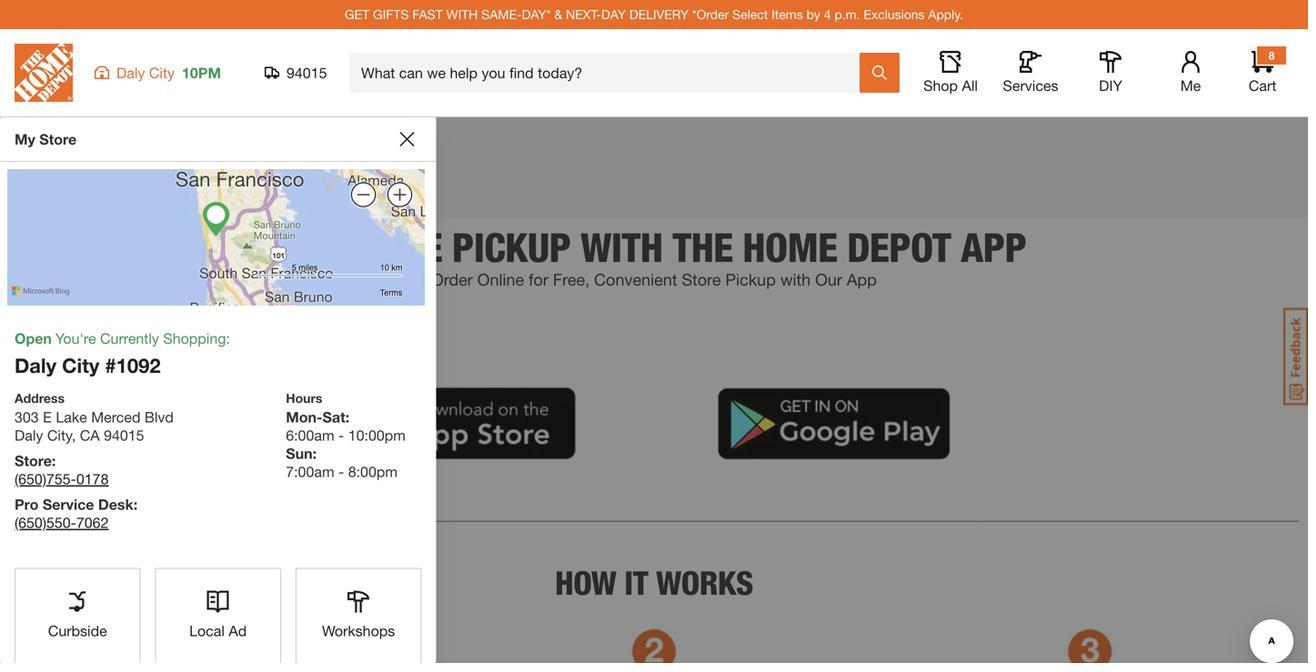 Task type: describe. For each thing, give the bounding box(es) containing it.
apply.
[[928, 7, 963, 22]]

0 vertical spatial curbside pickup
[[71, 129, 179, 146]]

303
[[15, 408, 39, 426]]

app
[[961, 223, 1026, 271]]

works
[[656, 563, 753, 602]]

order
[[431, 270, 473, 289]]

sun:
[[286, 445, 317, 462]]

94015 inside address 303 e lake merced blvd daly city , ca 94015 store : (650)755-0178 pro service desk : (650)550-7062
[[104, 427, 144, 444]]

by
[[807, 7, 820, 22]]

0 vertical spatial store
[[39, 131, 77, 148]]

the home depot logo image
[[15, 44, 73, 102]]

delivery
[[629, 7, 689, 22]]

p.m.
[[835, 7, 860, 22]]

1092
[[116, 353, 161, 378]]

order online for free, convenient store pickup with our app
[[431, 270, 877, 289]]

ad
[[229, 622, 247, 640]]

hours
[[286, 391, 322, 406]]

workshops
[[322, 622, 395, 640]]

for
[[529, 270, 548, 289]]

1 vertical spatial store
[[682, 270, 721, 289]]

1 horizontal spatial :
[[133, 496, 138, 513]]

0 vertical spatial curbside
[[71, 129, 130, 146]]

day*
[[522, 7, 551, 22]]

city inside address 303 e lake merced blvd daly city , ca 94015 store : (650)755-0178 pro service desk : (650)550-7062
[[47, 427, 72, 444]]

workshops button
[[296, 569, 421, 663]]

next-
[[566, 7, 601, 22]]

our
[[815, 270, 842, 289]]

curbside pickup with the home depot app
[[282, 223, 1026, 271]]

daly inside address 303 e lake merced blvd daly city , ca 94015 store : (650)755-0178 pro service desk : (650)550-7062
[[15, 427, 43, 444]]

me
[[1181, 77, 1201, 94]]

blvd
[[145, 408, 174, 426]]

10pm
[[182, 64, 221, 81]]

&
[[554, 7, 562, 22]]

home
[[743, 223, 837, 271]]

6:00am
[[286, 427, 334, 444]]

how it works
[[555, 563, 753, 602]]

online
[[477, 270, 524, 289]]

hours mon-sat: 6:00am - 10:00pm sun: 7:00am - 8:00pm
[[286, 391, 406, 480]]

open you're currently shopping: daly city # 1092
[[15, 330, 230, 378]]

*order
[[692, 7, 729, 22]]

app
[[847, 270, 877, 289]]

local ad
[[189, 622, 247, 640]]

1 vertical spatial with
[[581, 223, 663, 271]]

94015 inside button
[[287, 64, 327, 81]]

0178
[[76, 470, 109, 488]]

curbside
[[282, 223, 442, 271]]

cart 8
[[1249, 49, 1277, 94]]

services
[[1003, 77, 1058, 94]]

home
[[9, 129, 48, 146]]

get
[[345, 7, 369, 22]]

pro
[[15, 496, 39, 513]]

depot
[[847, 223, 951, 271]]

convenient
[[594, 270, 677, 289]]

(650)550-7062 link
[[15, 514, 109, 531]]

city inside open you're currently shopping: daly city # 1092
[[62, 353, 99, 378]]

ca
[[80, 427, 100, 444]]

services button
[[1002, 51, 1060, 95]]

fast
[[412, 7, 443, 22]]

diy button
[[1082, 51, 1140, 95]]

2 - from the top
[[338, 463, 344, 480]]

(650)550-
[[15, 514, 76, 531]]

me button
[[1162, 51, 1220, 95]]

exclusions
[[864, 7, 925, 22]]

2 vertical spatial pickup
[[725, 270, 776, 289]]

0 vertical spatial daly
[[116, 64, 145, 81]]

home link
[[9, 129, 48, 146]]



Task type: vqa. For each thing, say whether or not it's contained in the screenshot.
xxx-xxx-xxxx text box on the bottom
no



Task type: locate. For each thing, give the bounding box(es) containing it.
the
[[672, 223, 733, 271]]

image image
[[9, 359, 645, 486], [663, 359, 1299, 486], [9, 504, 1299, 534], [9, 617, 427, 663], [445, 617, 863, 663], [881, 617, 1299, 663]]

4
[[824, 7, 831, 22]]

,
[[72, 427, 76, 444]]

pickup down curbside pickup link
[[123, 171, 203, 203]]

:
[[52, 452, 56, 469], [133, 496, 138, 513]]

gifts
[[373, 7, 409, 22]]

- down sat:
[[338, 427, 344, 444]]

2 vertical spatial curbside
[[48, 622, 107, 640]]

currently
[[100, 330, 159, 347]]

curbside button
[[15, 569, 140, 663]]

1 vertical spatial pickup
[[123, 171, 203, 203]]

you're
[[55, 330, 96, 347]]

my store
[[15, 131, 77, 148]]

with
[[780, 270, 811, 289]]

mon-
[[286, 408, 322, 426]]

city down you're
[[62, 353, 99, 378]]

: up (650)755-0178 link
[[52, 452, 56, 469]]

lake
[[56, 408, 87, 426]]

all
[[962, 77, 978, 94]]

city
[[149, 64, 175, 81], [62, 353, 99, 378], [47, 427, 72, 444]]

pickup
[[134, 129, 179, 146], [123, 171, 203, 203], [725, 270, 776, 289]]

store right my
[[39, 131, 77, 148]]

shop
[[923, 77, 958, 94]]

e
[[43, 408, 52, 426]]

store
[[39, 131, 77, 148], [682, 270, 721, 289], [15, 452, 52, 469]]

daly inside open you're currently shopping: daly city # 1092
[[15, 353, 56, 378]]

open
[[15, 330, 52, 347]]

merced
[[91, 408, 140, 426]]

my
[[15, 131, 35, 148]]

0 vertical spatial with
[[446, 7, 478, 22]]

1 - from the top
[[338, 427, 344, 444]]

store right convenient
[[682, 270, 721, 289]]

daly down open
[[15, 353, 56, 378]]

curbside pickup link
[[71, 129, 179, 146]]

1 vertical spatial 94015
[[104, 427, 144, 444]]

0 vertical spatial 94015
[[287, 64, 327, 81]]

2 vertical spatial city
[[47, 427, 72, 444]]

0 vertical spatial pickup
[[134, 129, 179, 146]]

94015
[[287, 64, 327, 81], [104, 427, 144, 444]]

(650)755-
[[15, 470, 76, 488]]

terms
[[380, 288, 402, 297]]

shop all button
[[922, 51, 980, 95]]

1 vertical spatial -
[[338, 463, 344, 480]]

0 horizontal spatial :
[[52, 452, 56, 469]]

how
[[555, 563, 616, 602]]

- right 7:00am
[[338, 463, 344, 480]]

pickup left with
[[725, 270, 776, 289]]

: right service
[[133, 496, 138, 513]]

1 vertical spatial curbside
[[9, 171, 115, 203]]

address
[[15, 391, 65, 406]]

with left the
[[581, 223, 663, 271]]

daly city 10pm
[[116, 64, 221, 81]]

get gifts fast with same-day* & next-day delivery *order select items by 4 p.m. exclusions apply.
[[345, 7, 963, 22]]

daly
[[116, 64, 145, 81], [15, 353, 56, 378], [15, 427, 43, 444]]

diy
[[1099, 77, 1122, 94]]

day
[[601, 7, 626, 22]]

curbside
[[71, 129, 130, 146], [9, 171, 115, 203], [48, 622, 107, 640]]

sat:
[[322, 408, 349, 426]]

8:00pm
[[348, 463, 398, 480]]

feedback link image
[[1284, 307, 1308, 406]]

94015 button
[[265, 64, 327, 82]]

-
[[338, 427, 344, 444], [338, 463, 344, 480]]

0 vertical spatial -
[[338, 427, 344, 444]]

1 vertical spatial daly
[[15, 353, 56, 378]]

with right fast
[[446, 7, 478, 22]]

free,
[[553, 270, 590, 289]]

10:00pm
[[348, 427, 406, 444]]

it
[[624, 563, 648, 602]]

curbside pickup down curbside pickup link
[[9, 171, 203, 203]]

select
[[732, 7, 768, 22]]

same-
[[481, 7, 522, 22]]

shopping:
[[163, 330, 230, 347]]

0 horizontal spatial 94015
[[104, 427, 144, 444]]

cart
[[1249, 77, 1277, 94]]

8
[[1269, 49, 1275, 62]]

1 vertical spatial curbside pickup
[[9, 171, 203, 203]]

curbside pickup down daly city 10pm
[[71, 129, 179, 146]]

items
[[772, 7, 803, 22]]

city left 10pm
[[149, 64, 175, 81]]

(650)755-0178 link
[[15, 470, 109, 488]]

1 horizontal spatial with
[[581, 223, 663, 271]]

address 303 e lake merced blvd daly city , ca 94015 store : (650)755-0178 pro service desk : (650)550-7062
[[15, 391, 174, 531]]

store inside address 303 e lake merced blvd daly city , ca 94015 store : (650)755-0178 pro service desk : (650)550-7062
[[15, 452, 52, 469]]

desk
[[98, 496, 133, 513]]

daly up curbside pickup link
[[116, 64, 145, 81]]

1 vertical spatial :
[[133, 496, 138, 513]]

city down lake
[[47, 427, 72, 444]]

local ad button
[[156, 569, 280, 663]]

microsoft bing image
[[12, 278, 75, 304]]

0 horizontal spatial with
[[446, 7, 478, 22]]

curbside inside button
[[48, 622, 107, 640]]

7062
[[76, 514, 109, 531]]

service
[[43, 496, 94, 513]]

shop all
[[923, 77, 978, 94]]

terms link
[[380, 287, 402, 299]]

pickup
[[452, 223, 571, 271]]

store up (650)755-
[[15, 452, 52, 469]]

1 horizontal spatial 94015
[[287, 64, 327, 81]]

0 vertical spatial :
[[52, 452, 56, 469]]

2 vertical spatial daly
[[15, 427, 43, 444]]

0 vertical spatial city
[[149, 64, 175, 81]]

1 vertical spatial city
[[62, 353, 99, 378]]

#
[[105, 353, 116, 378]]

What can we help you find today? search field
[[361, 54, 859, 92]]

daly down 303 on the left bottom of page
[[15, 427, 43, 444]]

local
[[189, 622, 225, 640]]

drawer close image
[[400, 132, 414, 146]]

2 vertical spatial store
[[15, 452, 52, 469]]

7:00am
[[286, 463, 334, 480]]

pickup down daly city 10pm
[[134, 129, 179, 146]]



